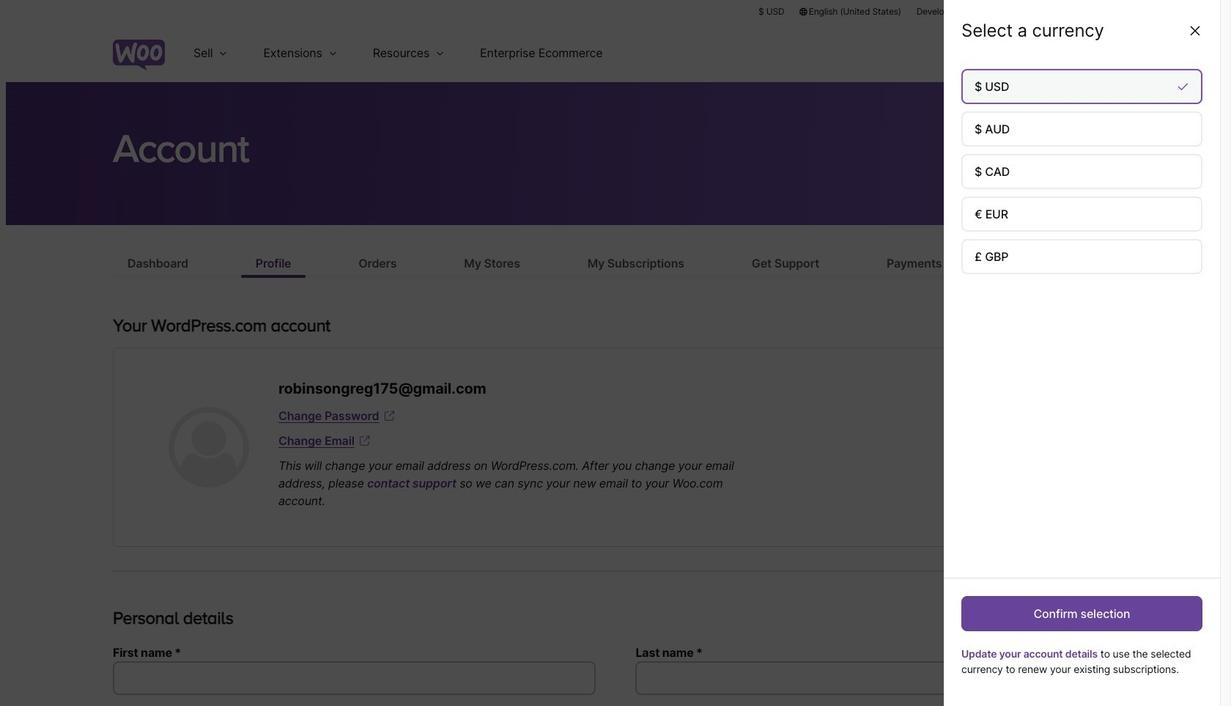 Task type: locate. For each thing, give the bounding box(es) containing it.
external link image
[[382, 408, 397, 423]]

open account menu image
[[1095, 41, 1119, 65]]

None text field
[[636, 661, 1119, 695]]

search image
[[1058, 41, 1082, 65]]

external link image
[[358, 433, 372, 448]]

None text field
[[113, 661, 596, 695]]

close selector image
[[1189, 23, 1203, 38]]



Task type: vqa. For each thing, say whether or not it's contained in the screenshot.
THE SERVICE NAVIGATION MENU ELEMENT
yes



Task type: describe. For each thing, give the bounding box(es) containing it.
service navigation menu element
[[1032, 29, 1119, 77]]

gravatar image image
[[169, 407, 249, 488]]



